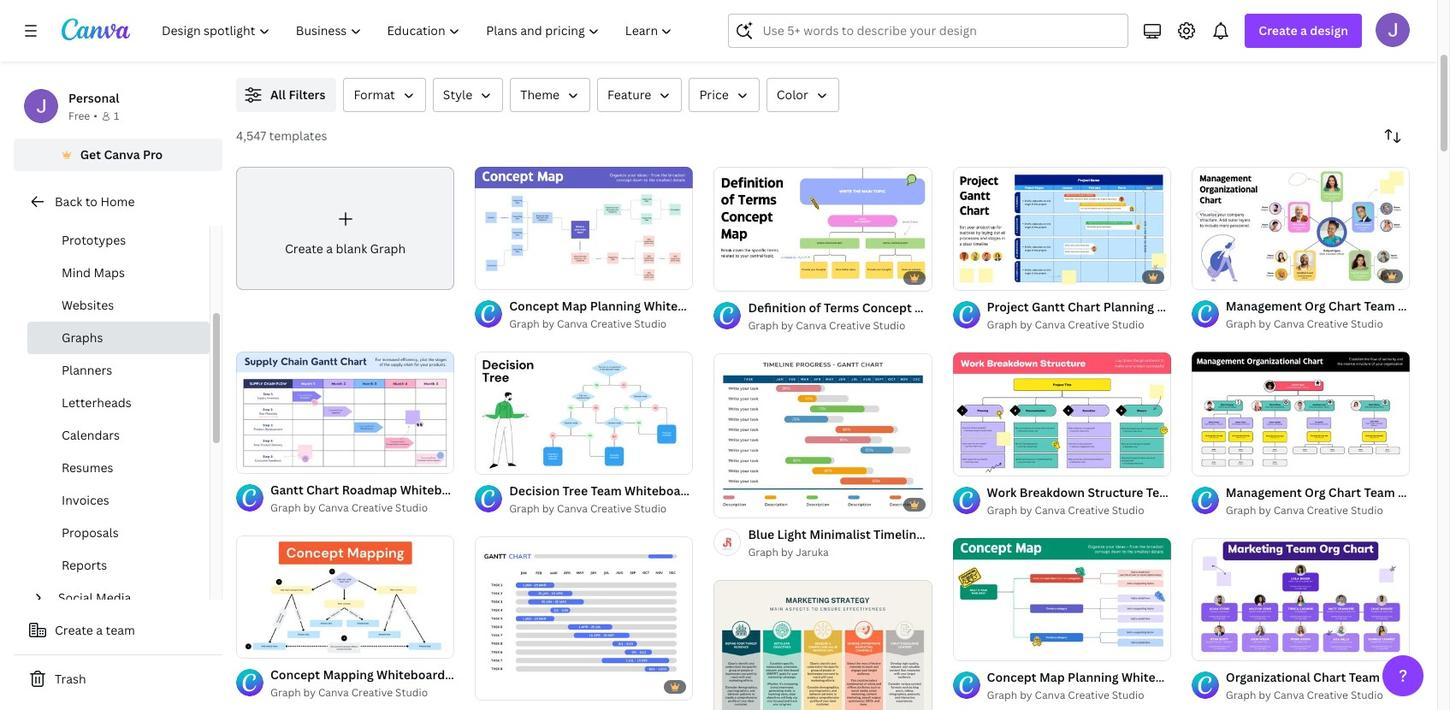 Task type: locate. For each thing, give the bounding box(es) containing it.
a inside create a design dropdown button
[[1301, 22, 1308, 39]]

Sort by button
[[1376, 119, 1410, 153]]

studio
[[634, 317, 667, 331], [1351, 317, 1384, 331], [1112, 318, 1145, 332], [873, 318, 906, 333], [395, 501, 428, 516], [634, 501, 667, 516], [1351, 503, 1384, 517], [1112, 503, 1145, 518], [395, 686, 428, 700], [1351, 688, 1384, 702], [1112, 688, 1145, 703]]

create inside dropdown button
[[1259, 22, 1298, 39]]

color button
[[766, 78, 839, 112]]

free
[[68, 109, 90, 123]]

concept mapping whiteboard in orange purple basic style image
[[236, 536, 455, 659]]

a inside create a team button
[[96, 622, 103, 638]]

2 horizontal spatial a
[[1301, 22, 1308, 39]]

trash
[[55, 671, 86, 687]]

by for organizational chart team whiteboard in royal purple pastel purple friendly professional style image
[[1259, 688, 1271, 702]]

by for project gantt chart planning whiteboard in blue simple colorful style image
[[1020, 318, 1033, 332]]

resumes
[[62, 460, 113, 476]]

1 horizontal spatial create
[[285, 240, 323, 257]]

create
[[1259, 22, 1298, 39], [285, 240, 323, 257], [55, 622, 93, 638]]

back
[[55, 193, 82, 210]]

create for create a blank graph
[[285, 240, 323, 257]]

1 vertical spatial style
[[582, 667, 612, 683]]

None search field
[[729, 14, 1129, 48]]

social media
[[58, 590, 131, 606]]

a left design
[[1301, 22, 1308, 39]]

feature button
[[597, 78, 682, 112]]

orange
[[462, 667, 504, 683]]

basic
[[548, 667, 579, 683]]

create a team button
[[14, 614, 222, 648]]

0 vertical spatial style
[[443, 86, 473, 103]]

graph by canva creative studio for gantt chart roadmap whiteboard in blue purple pink sleek digitalism style image
[[270, 501, 428, 516]]

prototypes
[[62, 232, 126, 248]]

1 vertical spatial create
[[285, 240, 323, 257]]

concept mapping whiteboard in orange purple basic style link
[[270, 666, 612, 685]]

0 horizontal spatial style
[[443, 86, 473, 103]]

graph
[[370, 240, 406, 257], [509, 317, 540, 331], [1226, 317, 1257, 331], [987, 318, 1018, 332], [748, 318, 779, 333], [270, 501, 301, 516], [509, 501, 540, 516], [1226, 503, 1257, 517], [987, 503, 1018, 518], [1016, 526, 1052, 542], [748, 545, 779, 559], [270, 686, 301, 700], [1226, 688, 1257, 702], [987, 688, 1018, 703]]

graph for gantt chart roadmap whiteboard in blue purple pink sleek digitalism style image
[[270, 501, 301, 516]]

graph by canva creative studio link for concept mapping whiteboard in orange purple basic style image
[[270, 685, 455, 702]]

creative for work breakdown structure team whiteboard in red purple green trendy stickers style image
[[1068, 503, 1110, 518]]

canva
[[104, 146, 140, 163], [557, 317, 588, 331], [1274, 317, 1305, 331], [1035, 318, 1066, 332], [796, 318, 827, 333], [318, 501, 349, 516], [557, 501, 588, 516], [1274, 503, 1305, 517], [1035, 503, 1066, 518], [318, 686, 349, 700], [1274, 688, 1305, 702], [1035, 688, 1066, 703]]

1 horizontal spatial a
[[326, 240, 333, 257]]

create a design button
[[1245, 14, 1362, 48]]

creative for management org chart team whiteboard in black red green trendy sticker style image
[[1307, 503, 1349, 517]]

create down social
[[55, 622, 93, 638]]

2 vertical spatial a
[[96, 622, 103, 638]]

create a blank graph link
[[236, 167, 455, 290]]

a for team
[[96, 622, 103, 638]]

creative inside concept mapping whiteboard in orange purple basic style graph by canva creative studio
[[351, 686, 393, 700]]

templates
[[269, 128, 327, 144]]

reports
[[62, 557, 107, 573]]

blue light minimalist timeline progress gantt graph graph by jaruka
[[748, 526, 1052, 559]]

graph for project gantt chart planning whiteboard in blue simple colorful style image
[[987, 318, 1018, 332]]

light
[[777, 526, 807, 542]]

a inside create a blank graph element
[[326, 240, 333, 257]]

canva for gantt chart roadmap whiteboard in blue purple pink sleek digitalism style image
[[318, 501, 349, 516]]

by for management org chart team whiteboard in blue green spaced color blocks style "image"
[[1259, 317, 1271, 331]]

whiteboard
[[377, 667, 445, 683]]

1 horizontal spatial style
[[582, 667, 612, 683]]

social media link
[[51, 582, 199, 614]]

blank
[[336, 240, 367, 257]]

graph by canva creative studio link for project gantt chart planning whiteboard in blue simple colorful style image
[[987, 317, 1171, 334]]

calendars link
[[27, 419, 210, 452]]

a
[[1301, 22, 1308, 39], [326, 240, 333, 257], [96, 622, 103, 638]]

style right basic
[[582, 667, 612, 683]]

pro
[[143, 146, 163, 163]]

blue light minimalist timeline progress gantt graph image
[[714, 354, 932, 517]]

style right format button
[[443, 86, 473, 103]]

concept
[[270, 667, 320, 683]]

graph by canva creative studio link
[[509, 316, 693, 333], [1226, 316, 1410, 333], [987, 317, 1171, 334], [748, 318, 932, 335], [270, 500, 455, 517], [509, 500, 693, 518], [1226, 502, 1410, 519], [987, 502, 1171, 520], [270, 685, 455, 702], [1226, 687, 1410, 704], [987, 687, 1171, 704]]

canva for definition of terms concept map planning whiteboard in light blue pink green spaced color blocks style image
[[796, 318, 827, 333]]

graph for definition of terms concept map planning whiteboard in light blue pink green spaced color blocks style image
[[748, 318, 779, 333]]

creative for decision tree team whiteboard in green blue yellow simple colorful style image
[[590, 501, 632, 516]]

invoices link
[[27, 484, 210, 517]]

all
[[270, 86, 286, 103]]

graph for management org chart team whiteboard in blue green spaced color blocks style "image"
[[1226, 317, 1257, 331]]

price
[[699, 86, 729, 103]]

websites link
[[27, 289, 210, 322]]

jacob simon image
[[1376, 13, 1410, 47]]

create inside button
[[55, 622, 93, 638]]

format button
[[344, 78, 426, 112]]

graph by canva creative studio link for decision tree team whiteboard in green blue yellow simple colorful style image
[[509, 500, 693, 518]]

a for design
[[1301, 22, 1308, 39]]

graph by canva creative studio link for definition of terms concept map planning whiteboard in light blue pink green spaced color blocks style image
[[748, 318, 932, 335]]

graph by canva creative studio for decision tree team whiteboard in green blue yellow simple colorful style image
[[509, 501, 667, 516]]

mind maps
[[62, 264, 125, 281]]

a left blank
[[326, 240, 333, 257]]

creative for project gantt chart planning whiteboard in blue simple colorful style image
[[1068, 318, 1110, 332]]

creative for gantt chart roadmap whiteboard in blue purple pink sleek digitalism style image
[[351, 501, 393, 516]]

graph inside concept mapping whiteboard in orange purple basic style graph by canva creative studio
[[270, 686, 301, 700]]

canva inside button
[[104, 146, 140, 163]]

by
[[542, 317, 555, 331], [1259, 317, 1271, 331], [1020, 318, 1033, 332], [781, 318, 794, 333], [303, 501, 316, 516], [542, 501, 555, 516], [1259, 503, 1271, 517], [1020, 503, 1033, 518], [781, 545, 794, 559], [303, 686, 316, 700], [1259, 688, 1271, 702], [1020, 688, 1033, 703]]

create a blank graph
[[285, 240, 406, 257]]

0 vertical spatial a
[[1301, 22, 1308, 39]]

media
[[96, 590, 131, 606]]

gantt
[[980, 526, 1013, 542]]

0 vertical spatial create
[[1259, 22, 1298, 39]]

create left design
[[1259, 22, 1298, 39]]

Search search field
[[763, 15, 1118, 47]]

creative for definition of terms concept map planning whiteboard in light blue pink green spaced color blocks style image
[[829, 318, 871, 333]]

graphs
[[62, 329, 103, 346]]

by for definition of terms concept map planning whiteboard in light blue pink green spaced color blocks style image
[[781, 318, 794, 333]]

by for concept map planning whiteboard in green blue modern professional style image
[[1020, 688, 1033, 703]]

create left blank
[[285, 240, 323, 257]]

graph by canva creative studio
[[509, 317, 667, 331], [1226, 317, 1384, 331], [987, 318, 1145, 332], [748, 318, 906, 333], [270, 501, 428, 516], [509, 501, 667, 516], [1226, 503, 1384, 517], [987, 503, 1145, 518], [1226, 688, 1384, 702], [987, 688, 1145, 703]]

0 horizontal spatial create
[[55, 622, 93, 638]]

graph by canva creative studio link for management org chart team whiteboard in blue green spaced color blocks style "image"
[[1226, 316, 1410, 333]]

graphs template image
[[1045, 0, 1410, 57]]

studio for project gantt chart planning whiteboard in blue simple colorful style image
[[1112, 318, 1145, 332]]

graph by canva creative studio for project gantt chart planning whiteboard in blue simple colorful style image
[[987, 318, 1145, 332]]

work breakdown structure team whiteboard in red purple green trendy stickers style image
[[953, 353, 1171, 476]]

creative
[[590, 317, 632, 331], [1307, 317, 1349, 331], [1068, 318, 1110, 332], [829, 318, 871, 333], [351, 501, 393, 516], [590, 501, 632, 516], [1307, 503, 1349, 517], [1068, 503, 1110, 518], [351, 686, 393, 700], [1307, 688, 1349, 702], [1068, 688, 1110, 703]]

2 horizontal spatial create
[[1259, 22, 1298, 39]]

graph by canva creative studio for concept map planning whiteboard in green blue modern professional style image
[[987, 688, 1145, 703]]

get
[[80, 146, 101, 163]]

mapping
[[323, 667, 374, 683]]

graph by canva creative studio link for organizational chart team whiteboard in royal purple pastel purple friendly professional style image
[[1226, 687, 1410, 704]]

creative for management org chart team whiteboard in blue green spaced color blocks style "image"
[[1307, 317, 1349, 331]]

style inside concept mapping whiteboard in orange purple basic style graph by canva creative studio
[[582, 667, 612, 683]]

1 vertical spatial a
[[326, 240, 333, 257]]

feature
[[608, 86, 652, 103]]

blue simple with dates professional gantt graph image
[[475, 536, 693, 700]]

studio for management org chart team whiteboard in blue green spaced color blocks style "image"
[[1351, 317, 1384, 331]]

style
[[443, 86, 473, 103], [582, 667, 612, 683]]

social
[[58, 590, 93, 606]]

by for gantt chart roadmap whiteboard in blue purple pink sleek digitalism style image
[[303, 501, 316, 516]]

4,547 templates
[[236, 128, 327, 144]]

2 vertical spatial create
[[55, 622, 93, 638]]

personal
[[68, 90, 119, 106]]

back to home link
[[14, 185, 222, 219]]

jaruka
[[796, 545, 829, 559]]

all filters
[[270, 86, 326, 103]]

a left team
[[96, 622, 103, 638]]

graph by canva creative studio link for concept map planning whiteboard in green blue modern professional style image
[[987, 687, 1171, 704]]

0 horizontal spatial a
[[96, 622, 103, 638]]

concept mapping whiteboard in orange purple basic style graph by canva creative studio
[[270, 667, 612, 700]]



Task type: describe. For each thing, give the bounding box(es) containing it.
in
[[448, 667, 459, 683]]

blue
[[748, 526, 775, 542]]

create a team
[[55, 622, 135, 638]]

proposals
[[62, 525, 119, 541]]

graph by canva creative studio for definition of terms concept map planning whiteboard in light blue pink green spaced color blocks style image
[[748, 318, 906, 333]]

reports link
[[27, 549, 210, 582]]

color
[[777, 86, 808, 103]]

minimalist
[[810, 526, 871, 542]]

concept map planning whiteboard in purple green modern professional style image
[[475, 167, 693, 289]]

studio for organizational chart team whiteboard in royal purple pastel purple friendly professional style image
[[1351, 688, 1384, 702]]

graph by jaruka link
[[748, 544, 932, 561]]

canva for organizational chart team whiteboard in royal purple pastel purple friendly professional style image
[[1274, 688, 1305, 702]]

get canva pro button
[[14, 139, 222, 171]]

home
[[100, 193, 135, 210]]

canva for work breakdown structure team whiteboard in red purple green trendy stickers style image
[[1035, 503, 1066, 518]]

graph by canva creative studio link for gantt chart roadmap whiteboard in blue purple pink sleek digitalism style image
[[270, 500, 455, 517]]

style button
[[433, 78, 503, 112]]

studio for concept map planning whiteboard in green blue modern professional style image
[[1112, 688, 1145, 703]]

prototypes link
[[27, 224, 210, 257]]

calendars
[[62, 427, 120, 443]]

team
[[106, 622, 135, 638]]

•
[[93, 109, 97, 123]]

graph by canva creative studio link for concept map planning whiteboard in purple green modern professional style 'image'
[[509, 316, 693, 333]]

graph by canva creative studio for management org chart team whiteboard in blue green spaced color blocks style "image"
[[1226, 317, 1384, 331]]

proposals link
[[27, 517, 210, 549]]

websites
[[62, 297, 114, 313]]

4,547
[[236, 128, 266, 144]]

by inside blue light minimalist timeline progress gantt graph graph by jaruka
[[781, 545, 794, 559]]

decision tree team whiteboard in green blue yellow simple colorful style image
[[475, 351, 693, 474]]

graph by canva creative studio for management org chart team whiteboard in black red green trendy sticker style image
[[1226, 503, 1384, 517]]

studio for concept map planning whiteboard in purple green modern professional style 'image'
[[634, 317, 667, 331]]

management org chart team whiteboard in blue green spaced color blocks style image
[[1192, 167, 1410, 289]]

studio inside concept mapping whiteboard in orange purple basic style graph by canva creative studio
[[395, 686, 428, 700]]

maps
[[94, 264, 125, 281]]

letterheads link
[[27, 387, 210, 419]]

canva for management org chart team whiteboard in black red green trendy sticker style image
[[1274, 503, 1305, 517]]

studio for management org chart team whiteboard in black red green trendy sticker style image
[[1351, 503, 1384, 517]]

blue light minimalist timeline progress gantt graph link
[[748, 525, 1052, 544]]

studio for gantt chart roadmap whiteboard in blue purple pink sleek digitalism style image
[[395, 501, 428, 516]]

graph for decision tree team whiteboard in green blue yellow simple colorful style image
[[509, 501, 540, 516]]

by for concept map planning whiteboard in purple green modern professional style 'image'
[[542, 317, 555, 331]]

planners link
[[27, 354, 210, 387]]

create for create a team
[[55, 622, 93, 638]]

1
[[114, 109, 119, 123]]

canva for concept map planning whiteboard in purple green modern professional style 'image'
[[557, 317, 588, 331]]

to
[[85, 193, 98, 210]]

filters
[[289, 86, 326, 103]]

trash link
[[14, 662, 222, 697]]

organizational chart team whiteboard in royal purple pastel purple friendly professional style image
[[1192, 538, 1410, 661]]

graph by canva creative studio for organizational chart team whiteboard in royal purple pastel purple friendly professional style image
[[1226, 688, 1384, 702]]

studio for definition of terms concept map planning whiteboard in light blue pink green spaced color blocks style image
[[873, 318, 906, 333]]

graph for organizational chart team whiteboard in royal purple pastel purple friendly professional style image
[[1226, 688, 1257, 702]]

mind maps link
[[27, 257, 210, 289]]

mind
[[62, 264, 91, 281]]

format
[[354, 86, 395, 103]]

studio for work breakdown structure team whiteboard in red purple green trendy stickers style image
[[1112, 503, 1145, 518]]

free •
[[68, 109, 97, 123]]

by for management org chart team whiteboard in black red green trendy sticker style image
[[1259, 503, 1271, 517]]

create a blank graph element
[[236, 167, 455, 290]]

by inside concept mapping whiteboard in orange purple basic style graph by canva creative studio
[[303, 686, 316, 700]]

canva for management org chart team whiteboard in blue green spaced color blocks style "image"
[[1274, 317, 1305, 331]]

graph by canva creative studio for concept map planning whiteboard in purple green modern professional style 'image'
[[509, 317, 667, 331]]

a for blank
[[326, 240, 333, 257]]

multicolor corporate marketing and business strategy chart graphic image
[[714, 580, 932, 710]]

graph by canva creative studio link for management org chart team whiteboard in black red green trendy sticker style image
[[1226, 502, 1410, 519]]

studio for decision tree team whiteboard in green blue yellow simple colorful style image
[[634, 501, 667, 516]]

theme button
[[510, 78, 591, 112]]

graph for management org chart team whiteboard in black red green trendy sticker style image
[[1226, 503, 1257, 517]]

canva for concept map planning whiteboard in green blue modern professional style image
[[1035, 688, 1066, 703]]

creative for organizational chart team whiteboard in royal purple pastel purple friendly professional style image
[[1307, 688, 1349, 702]]

purple
[[507, 667, 545, 683]]

letterheads
[[62, 394, 132, 411]]

planners
[[62, 362, 112, 378]]

creative for concept map planning whiteboard in green blue modern professional style image
[[1068, 688, 1110, 703]]

graph inside create a blank graph element
[[370, 240, 406, 257]]

graph by canva creative studio for work breakdown structure team whiteboard in red purple green trendy stickers style image
[[987, 503, 1145, 518]]

graph for work breakdown structure team whiteboard in red purple green trendy stickers style image
[[987, 503, 1018, 518]]

management org chart team whiteboard in black red green trendy sticker style image
[[1192, 352, 1410, 475]]

graph by canva creative studio link for work breakdown structure team whiteboard in red purple green trendy stickers style image
[[987, 502, 1171, 520]]

definition of terms concept map planning whiteboard in light blue pink green spaced color blocks style image
[[714, 168, 932, 290]]

project gantt chart planning whiteboard in blue simple colorful style image
[[953, 167, 1171, 290]]

invoices
[[62, 492, 109, 508]]

progress
[[927, 526, 977, 542]]

creative for concept map planning whiteboard in purple green modern professional style 'image'
[[590, 317, 632, 331]]

concept map planning whiteboard in green blue modern professional style image
[[953, 538, 1171, 661]]

by for decision tree team whiteboard in green blue yellow simple colorful style image
[[542, 501, 555, 516]]

canva inside concept mapping whiteboard in orange purple basic style graph by canva creative studio
[[318, 686, 349, 700]]

canva for project gantt chart planning whiteboard in blue simple colorful style image
[[1035, 318, 1066, 332]]

top level navigation element
[[151, 14, 688, 48]]

gantt chart roadmap whiteboard in blue purple pink sleek digitalism style image
[[236, 351, 455, 474]]

style inside style button
[[443, 86, 473, 103]]

theme
[[521, 86, 560, 103]]

graph for concept map planning whiteboard in purple green modern professional style 'image'
[[509, 317, 540, 331]]

all filters button
[[236, 78, 337, 112]]

design
[[1310, 22, 1349, 39]]

graph for concept map planning whiteboard in green blue modern professional style image
[[987, 688, 1018, 703]]

price button
[[689, 78, 760, 112]]

get canva pro
[[80, 146, 163, 163]]

canva for decision tree team whiteboard in green blue yellow simple colorful style image
[[557, 501, 588, 516]]

back to home
[[55, 193, 135, 210]]

by for work breakdown structure team whiteboard in red purple green trendy stickers style image
[[1020, 503, 1033, 518]]

timeline
[[874, 526, 924, 542]]

create for create a design
[[1259, 22, 1298, 39]]

resumes link
[[27, 452, 210, 484]]

create a design
[[1259, 22, 1349, 39]]



Task type: vqa. For each thing, say whether or not it's contained in the screenshot.
Creative in Concept Mapping Whiteboard in Orange Purple Basic Style Graph by Canva Creative Studio
yes



